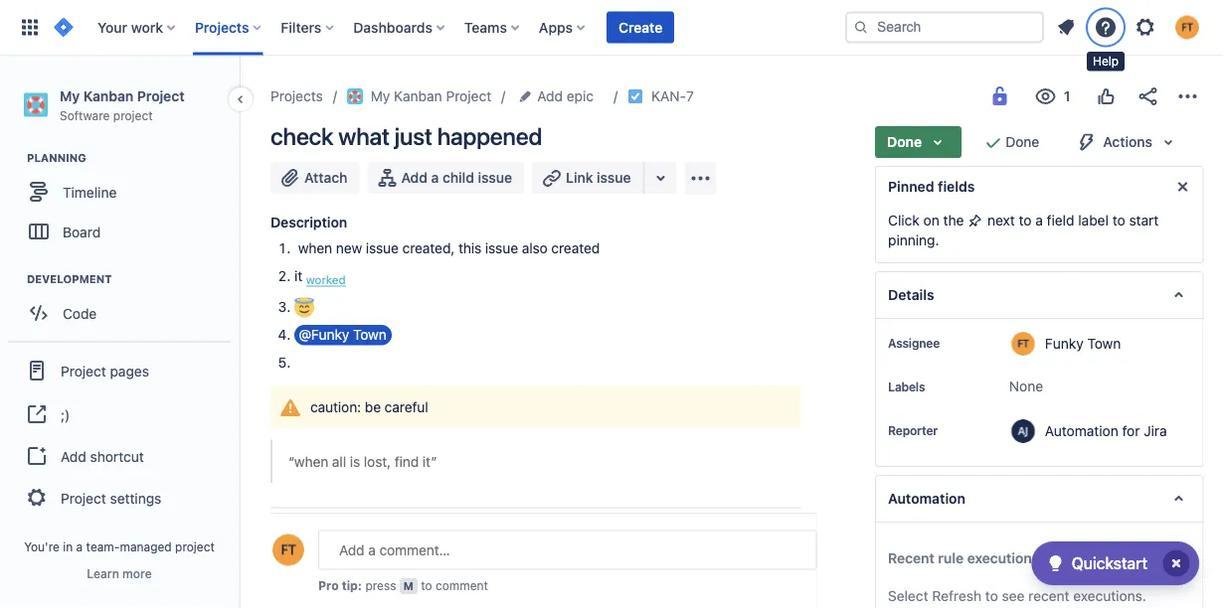 Task type: vqa. For each thing, say whether or not it's contained in the screenshot.
menu bar
no



Task type: describe. For each thing, give the bounding box(es) containing it.
check
[[271, 122, 333, 150]]

when
[[298, 240, 332, 257]]

my kanban project software project
[[60, 88, 185, 122]]

also
[[522, 240, 548, 257]]

:innocent: image
[[294, 298, 314, 318]]

teams
[[464, 19, 507, 35]]

jira
[[1143, 423, 1167, 439]]

link issue
[[566, 170, 631, 186]]

project down add shortcut
[[61, 490, 106, 507]]

actions
[[1103, 134, 1152, 150]]

add shortcut
[[61, 448, 144, 465]]

on
[[923, 212, 939, 229]]

automation element
[[875, 475, 1203, 523]]

label
[[1078, 212, 1108, 229]]

help
[[1093, 54, 1119, 68]]

add shortcut button
[[8, 437, 231, 477]]

;)
[[61, 407, 70, 423]]

Add a comment… field
[[318, 531, 817, 570]]

pinned
[[888, 179, 934, 195]]

done inside dropdown button
[[887, 134, 922, 150]]

it worked
[[294, 268, 346, 287]]

quickstart
[[1072, 554, 1148, 573]]

my for my kanban project software project
[[60, 88, 80, 104]]

your work
[[97, 19, 163, 35]]

tip:
[[342, 579, 362, 593]]

my kanban project
[[371, 88, 492, 104]]

development
[[27, 273, 112, 286]]

learn more
[[87, 567, 152, 581]]

my kanban project link
[[347, 85, 492, 108]]

jira software image
[[52, 15, 76, 39]]

link
[[566, 170, 593, 186]]

done button
[[875, 126, 961, 158]]

caution: be careful
[[310, 399, 428, 415]]

when new issue created, this issue also created
[[294, 240, 600, 257]]

your
[[97, 19, 127, 35]]

create button
[[607, 11, 675, 43]]

learn
[[87, 567, 119, 581]]

dashboards
[[353, 19, 433, 35]]

kan-7
[[651, 88, 694, 104]]

2 horizontal spatial to
[[1112, 212, 1125, 229]]

share image
[[1136, 85, 1160, 108]]

automation for jira
[[1045, 423, 1167, 439]]

next to a field label to start pinning.
[[888, 212, 1158, 249]]

created
[[551, 240, 600, 257]]

help tooltip
[[1087, 52, 1125, 71]]

field
[[1046, 212, 1074, 229]]

check what just happened
[[271, 122, 542, 150]]

learn more button
[[87, 566, 152, 582]]

caution:
[[310, 399, 361, 415]]

0 horizontal spatial to
[[421, 579, 432, 593]]

add for add epic
[[537, 88, 563, 104]]

development group
[[10, 272, 238, 339]]

add epic button
[[515, 85, 600, 108]]

attach button
[[271, 162, 360, 194]]

funky
[[1045, 335, 1083, 352]]

lost,
[[364, 453, 391, 470]]

all
[[332, 453, 346, 470]]

panel warning image
[[278, 396, 302, 420]]

created,
[[402, 240, 455, 257]]

done image
[[981, 130, 1005, 154]]

link web pages and more image
[[649, 166, 673, 190]]

:innocent: image
[[294, 298, 314, 318]]

new
[[336, 240, 362, 257]]

"when
[[288, 453, 328, 470]]

managed
[[120, 540, 172, 554]]

project inside my kanban project software project
[[113, 108, 153, 122]]

kanban for my kanban project
[[394, 88, 442, 104]]

town for funky town
[[1087, 335, 1121, 352]]

jira software image
[[52, 15, 76, 39]]

a inside 'button'
[[431, 170, 439, 186]]

projects for the projects link
[[271, 88, 323, 104]]

labels
[[888, 380, 925, 394]]

add a child issue
[[401, 170, 512, 186]]

hide message image
[[1171, 175, 1194, 199]]

group containing project pages
[[8, 341, 231, 526]]

check image
[[1044, 552, 1068, 576]]

planning image
[[3, 146, 27, 170]]

is
[[350, 453, 360, 470]]

your work button
[[91, 11, 183, 43]]

comment
[[436, 579, 488, 593]]

appswitcher icon image
[[18, 15, 42, 39]]

development image
[[3, 268, 27, 292]]

kanban for my kanban project software project
[[83, 88, 133, 104]]

copy link to issue image
[[690, 88, 706, 103]]

apps
[[539, 19, 573, 35]]

create
[[619, 19, 663, 35]]

work
[[131, 19, 163, 35]]

in
[[63, 540, 73, 554]]

issue inside 'button'
[[478, 170, 512, 186]]

@funky
[[299, 326, 349, 342]]

planning
[[27, 152, 86, 165]]

shortcut
[[90, 448, 144, 465]]

attach
[[304, 170, 348, 186]]

project settings
[[61, 490, 161, 507]]

pro
[[318, 579, 339, 593]]

;) link
[[8, 393, 231, 437]]

quickstart button
[[1032, 542, 1199, 586]]

project pages link
[[8, 349, 231, 393]]

team-
[[86, 540, 120, 554]]

careful
[[385, 399, 428, 415]]

labels pin to top image
[[929, 379, 945, 395]]

description
[[271, 214, 347, 231]]

add app image
[[689, 167, 713, 190]]



Task type: locate. For each thing, give the bounding box(es) containing it.
funky town
[[1045, 335, 1121, 352]]

to right m at the left
[[421, 579, 432, 593]]

add inside add epic popup button
[[537, 88, 563, 104]]

to left start
[[1112, 212, 1125, 229]]

reporter
[[888, 424, 937, 438]]

1 kanban from the left
[[83, 88, 133, 104]]

1 horizontal spatial done
[[1005, 134, 1039, 150]]

project up happened at the left top
[[446, 88, 492, 104]]

1 vertical spatial a
[[1035, 212, 1043, 229]]

to right next
[[1018, 212, 1031, 229]]

assignee pin to top image
[[943, 335, 959, 351]]

1 vertical spatial automation
[[888, 491, 965, 507]]

details element
[[875, 272, 1203, 319]]

project left pages
[[61, 363, 106, 379]]

kanban up software
[[83, 88, 133, 104]]

board link
[[10, 212, 229, 252]]

issue right this
[[485, 240, 518, 257]]

automation down reporter
[[888, 491, 965, 507]]

2 horizontal spatial add
[[537, 88, 563, 104]]

next
[[987, 212, 1015, 229]]

banner
[[0, 0, 1223, 56]]

issue right link
[[597, 170, 631, 186]]

project down work
[[137, 88, 185, 104]]

0 horizontal spatial kanban
[[83, 88, 133, 104]]

none
[[1009, 378, 1043, 395]]

add down just
[[401, 170, 428, 186]]

child
[[443, 170, 474, 186]]

my for my kanban project
[[371, 88, 390, 104]]

pro tip: press m to comment
[[318, 579, 488, 593]]

my
[[60, 88, 80, 104], [371, 88, 390, 104]]

settings
[[110, 490, 161, 507]]

1 vertical spatial projects
[[271, 88, 323, 104]]

projects up check
[[271, 88, 323, 104]]

1 horizontal spatial town
[[1087, 335, 1121, 352]]

vote options: no one has voted for this issue yet. image
[[1094, 85, 1118, 108]]

projects link
[[271, 85, 323, 108]]

automation
[[1045, 423, 1118, 439], [888, 491, 965, 507]]

your profile and settings image
[[1176, 15, 1199, 39]]

banner containing your work
[[0, 0, 1223, 56]]

teams button
[[458, 11, 527, 43]]

kanban inside my kanban project software project
[[83, 88, 133, 104]]

add for add a child issue
[[401, 170, 428, 186]]

add left epic
[[537, 88, 563, 104]]

planning group
[[10, 150, 238, 258]]

1 horizontal spatial automation
[[1045, 423, 1118, 439]]

a
[[431, 170, 439, 186], [1035, 212, 1043, 229], [76, 540, 83, 554]]

happened
[[437, 122, 542, 150]]

project right managed
[[175, 540, 215, 554]]

0 horizontal spatial town
[[353, 326, 387, 342]]

automation left for
[[1045, 423, 1118, 439]]

assignee
[[888, 336, 939, 350]]

add a child issue button
[[367, 162, 524, 194]]

1 done from the left
[[887, 134, 922, 150]]

town right 'funky' at the bottom right of the page
[[1087, 335, 1121, 352]]

projects right work
[[195, 19, 249, 35]]

a right "in"
[[76, 540, 83, 554]]

primary element
[[12, 0, 845, 55]]

search image
[[853, 19, 869, 35]]

actions button
[[1063, 126, 1192, 158]]

kan-
[[651, 88, 686, 104]]

details
[[888, 287, 934, 303]]

town
[[353, 326, 387, 342], [1087, 335, 1121, 352]]

issue right new
[[366, 240, 399, 257]]

a for next to a field label to start pinning.
[[1035, 212, 1043, 229]]

kan-7 link
[[651, 85, 694, 108]]

kanban inside the my kanban project link
[[394, 88, 442, 104]]

to
[[1018, 212, 1031, 229], [1112, 212, 1125, 229], [421, 579, 432, 593]]

done
[[887, 134, 922, 150], [1005, 134, 1039, 150]]

you're in a team-managed project
[[24, 540, 215, 554]]

dashboards button
[[347, 11, 452, 43]]

kanban up just
[[394, 88, 442, 104]]

@funky town
[[299, 326, 387, 342]]

@funky town button
[[294, 325, 392, 345]]

board
[[63, 224, 101, 240]]

dismiss quickstart image
[[1161, 548, 1192, 580]]

press
[[365, 579, 396, 593]]

automation for automation for jira
[[1045, 423, 1118, 439]]

code link
[[10, 294, 229, 333]]

you're
[[24, 540, 60, 554]]

a left child
[[431, 170, 439, 186]]

"when all is lost, find it"
[[288, 453, 437, 470]]

a left field
[[1035, 212, 1043, 229]]

add inside add a child issue 'button'
[[401, 170, 428, 186]]

worked
[[306, 273, 346, 287]]

project pages
[[61, 363, 149, 379]]

0 horizontal spatial done
[[887, 134, 922, 150]]

1 horizontal spatial kanban
[[394, 88, 442, 104]]

issue right child
[[478, 170, 512, 186]]

project inside my kanban project software project
[[137, 88, 185, 104]]

2 kanban from the left
[[394, 88, 442, 104]]

0 horizontal spatial my
[[60, 88, 80, 104]]

what
[[338, 122, 390, 150]]

m
[[404, 580, 414, 593]]

1 horizontal spatial project
[[175, 540, 215, 554]]

add down ;)
[[61, 448, 86, 465]]

click
[[888, 212, 919, 229]]

fields
[[937, 179, 974, 195]]

automation for automation
[[888, 491, 965, 507]]

my up software
[[60, 88, 80, 104]]

filters button
[[275, 11, 341, 43]]

0 vertical spatial automation
[[1045, 423, 1118, 439]]

0 vertical spatial project
[[113, 108, 153, 122]]

projects inside popup button
[[195, 19, 249, 35]]

pinned fields
[[888, 179, 974, 195]]

my right my kanban project image
[[371, 88, 390, 104]]

0 vertical spatial a
[[431, 170, 439, 186]]

0 horizontal spatial automation
[[888, 491, 965, 507]]

kanban
[[83, 88, 133, 104], [394, 88, 442, 104]]

software
[[60, 108, 110, 122]]

actions image
[[1176, 85, 1199, 108]]

2 my from the left
[[371, 88, 390, 104]]

0 horizontal spatial add
[[61, 448, 86, 465]]

2 vertical spatial add
[[61, 448, 86, 465]]

profile image of funky town image
[[273, 535, 304, 566]]

a inside next to a field label to start pinning.
[[1035, 212, 1043, 229]]

project right software
[[113, 108, 153, 122]]

2 vertical spatial a
[[76, 540, 83, 554]]

task image
[[628, 89, 643, 104]]

timeline
[[63, 184, 117, 200]]

town for @funky town
[[353, 326, 387, 342]]

more
[[122, 567, 152, 581]]

1 my from the left
[[60, 88, 80, 104]]

a for you're in a team-managed project
[[76, 540, 83, 554]]

help image
[[1094, 15, 1118, 39]]

settings image
[[1134, 15, 1158, 39]]

notifications image
[[1054, 15, 1078, 39]]

code
[[63, 305, 97, 322]]

link issue button
[[532, 162, 645, 194]]

projects button
[[189, 11, 269, 43]]

0 horizontal spatial projects
[[195, 19, 249, 35]]

2 done from the left
[[1005, 134, 1039, 150]]

1 vertical spatial project
[[175, 540, 215, 554]]

1 horizontal spatial projects
[[271, 88, 323, 104]]

Search field
[[845, 11, 1044, 43]]

projects
[[195, 19, 249, 35], [271, 88, 323, 104]]

filters
[[281, 19, 322, 35]]

for
[[1122, 423, 1140, 439]]

add
[[537, 88, 563, 104], [401, 170, 428, 186], [61, 448, 86, 465]]

project
[[137, 88, 185, 104], [446, 88, 492, 104], [61, 363, 106, 379], [61, 490, 106, 507]]

1 vertical spatial add
[[401, 170, 428, 186]]

it"
[[423, 453, 437, 470]]

2 horizontal spatial a
[[1035, 212, 1043, 229]]

town inside dropdown button
[[353, 326, 387, 342]]

done up next
[[1005, 134, 1039, 150]]

add for add shortcut
[[61, 448, 86, 465]]

my kanban project image
[[347, 89, 363, 104]]

group
[[8, 341, 231, 526]]

timeline link
[[10, 172, 229, 212]]

1 horizontal spatial add
[[401, 170, 428, 186]]

0 horizontal spatial a
[[76, 540, 83, 554]]

done up pinned
[[887, 134, 922, 150]]

projects for projects popup button
[[195, 19, 249, 35]]

1 horizontal spatial a
[[431, 170, 439, 186]]

just
[[395, 122, 432, 150]]

add epic
[[537, 88, 594, 104]]

0 horizontal spatial project
[[113, 108, 153, 122]]

pinning.
[[888, 232, 939, 249]]

issue inside "button"
[[597, 170, 631, 186]]

1 horizontal spatial my
[[371, 88, 390, 104]]

click on the
[[888, 212, 967, 229]]

the
[[943, 212, 964, 229]]

epic
[[567, 88, 594, 104]]

0 vertical spatial projects
[[195, 19, 249, 35]]

town right @funky
[[353, 326, 387, 342]]

1 horizontal spatial to
[[1018, 212, 1031, 229]]

be
[[365, 399, 381, 415]]

find
[[395, 453, 419, 470]]

issue
[[478, 170, 512, 186], [597, 170, 631, 186], [366, 240, 399, 257], [485, 240, 518, 257]]

my inside my kanban project software project
[[60, 88, 80, 104]]

add inside "add shortcut" button
[[61, 448, 86, 465]]

0 vertical spatial add
[[537, 88, 563, 104]]



